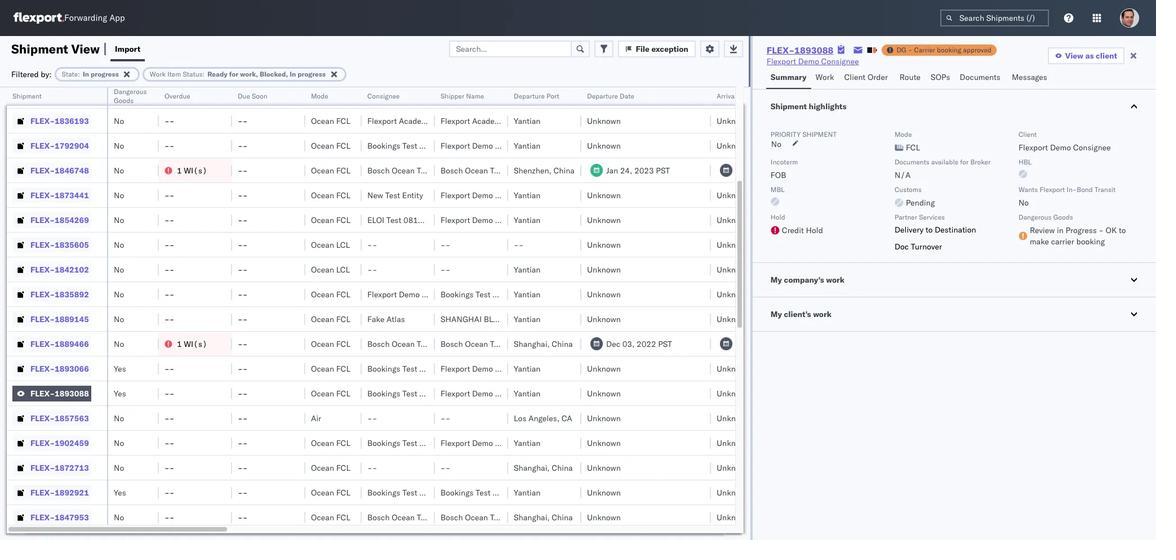 Task type: locate. For each thing, give the bounding box(es) containing it.
documents inside documents button
[[960, 72, 1001, 82]]

1 vertical spatial shipment
[[12, 92, 42, 100]]

view as client
[[1066, 51, 1118, 61]]

no for flex-1835605
[[114, 240, 124, 250]]

1 vertical spatial for
[[961, 158, 969, 166]]

client
[[1096, 51, 1118, 61]]

shipment highlights
[[771, 101, 847, 112]]

for left broker on the right of the page
[[961, 158, 969, 166]]

ocean fcl for flex-1902459
[[311, 438, 351, 448]]

flex-1847953 button
[[12, 510, 91, 526]]

goods inside button
[[114, 96, 134, 105]]

1 vertical spatial documents
[[895, 158, 930, 166]]

ocean for 1892921
[[311, 488, 334, 498]]

0 horizontal spatial in
[[83, 70, 89, 78]]

fcl for flex-1792904
[[336, 141, 351, 151]]

flex- for flex-1872713 button
[[30, 463, 55, 473]]

8 resize handle column header from the left
[[568, 87, 582, 541]]

1 academy from the left
[[399, 116, 432, 126]]

flex- inside "button"
[[30, 314, 55, 324]]

transit
[[1095, 185, 1116, 194]]

1842102
[[55, 265, 89, 275]]

flex- down flex-1873441 button at the left top of page
[[30, 215, 55, 225]]

work
[[150, 70, 166, 78], [816, 72, 834, 82]]

0 vertical spatial wi(s)
[[184, 165, 207, 176]]

dangerous goods down state : in progress
[[114, 87, 147, 105]]

4 yantian from the top
[[514, 215, 541, 225]]

shipment down filtered
[[12, 92, 42, 100]]

flex- down flex-1795440 button
[[30, 116, 55, 126]]

0 horizontal spatial dangerous goods
[[114, 87, 147, 105]]

--
[[165, 91, 174, 101], [238, 91, 248, 101], [367, 91, 377, 101], [441, 91, 451, 101], [165, 116, 174, 126], [238, 116, 248, 126], [165, 141, 174, 151], [238, 141, 248, 151], [238, 165, 248, 176], [165, 190, 174, 200], [238, 190, 248, 200], [165, 215, 174, 225], [238, 215, 248, 225], [165, 240, 174, 250], [238, 240, 248, 250], [367, 240, 377, 250], [441, 240, 451, 250], [514, 240, 524, 250], [165, 265, 174, 275], [238, 265, 248, 275], [367, 265, 377, 275], [441, 265, 451, 275], [165, 289, 174, 300], [238, 289, 248, 300], [165, 314, 174, 324], [238, 314, 248, 324], [238, 339, 248, 349], [165, 364, 174, 374], [238, 364, 248, 374], [165, 389, 174, 399], [238, 389, 248, 399], [165, 413, 174, 424], [238, 413, 248, 424], [367, 413, 377, 424], [441, 413, 451, 424], [165, 438, 174, 448], [238, 438, 248, 448], [165, 463, 174, 473], [238, 463, 248, 473], [367, 463, 377, 473], [441, 463, 451, 473], [165, 488, 174, 498], [238, 488, 248, 498], [165, 513, 174, 523], [238, 513, 248, 523]]

work inside my company's work button
[[826, 275, 845, 285]]

flex- for flex-1892921 button
[[30, 488, 55, 498]]

1 1 from the top
[[177, 165, 182, 176]]

bluetech
[[484, 314, 524, 324]]

no down 'priority'
[[772, 139, 782, 149]]

1 horizontal spatial departure
[[587, 92, 618, 100]]

demo for 1792904
[[472, 141, 493, 151]]

0 vertical spatial dangerous
[[114, 87, 147, 96]]

0 vertical spatial flex-1893088
[[767, 45, 834, 56]]

fcl for flex-1795440
[[336, 91, 351, 101]]

demo
[[799, 56, 819, 67], [472, 141, 493, 151], [1051, 143, 1071, 153], [472, 190, 493, 200], [472, 215, 493, 225], [399, 289, 420, 300], [472, 364, 493, 374], [472, 389, 493, 399], [472, 438, 493, 448]]

yantian for flex-1892921
[[514, 488, 541, 498]]

Search... text field
[[449, 40, 572, 57]]

0 vertical spatial for
[[229, 70, 239, 78]]

yantian for flex-1835892
[[514, 289, 541, 300]]

0 horizontal spatial view
[[71, 41, 100, 57]]

0 vertical spatial dangerous goods
[[114, 87, 147, 105]]

2 academy from the left
[[472, 116, 505, 126]]

academy for (us)
[[399, 116, 432, 126]]

1893088 down 1893066 on the bottom of page
[[55, 389, 89, 399]]

1 vertical spatial yes
[[114, 389, 126, 399]]

flex-1857563 button
[[12, 411, 91, 426]]

partner services
[[895, 213, 945, 222]]

1 yes from the top
[[114, 364, 126, 374]]

in right blocked,
[[290, 70, 296, 78]]

bookings test consignee for flex-1893088
[[367, 389, 457, 399]]

flex- up flex-1872713 button
[[30, 438, 55, 448]]

flex-1893088 button
[[12, 386, 91, 402]]

ltd.
[[528, 116, 542, 126]]

0 horizontal spatial academy
[[399, 116, 432, 126]]

fcl for flex-1836193
[[336, 116, 351, 126]]

03,
[[623, 339, 635, 349]]

1 vertical spatial client
[[1019, 130, 1037, 139]]

client inside "client flexport demo consignee incoterm fob"
[[1019, 130, 1037, 139]]

1 horizontal spatial progress
[[298, 70, 326, 78]]

for left work,
[[229, 70, 239, 78]]

shipment for shipment
[[12, 92, 42, 100]]

work for my client's work
[[813, 310, 832, 320]]

arrival date
[[717, 92, 753, 100]]

shipment up by:
[[11, 41, 68, 57]]

goods down state : in progress
[[114, 96, 134, 105]]

1 horizontal spatial 1893088
[[795, 45, 834, 56]]

0 horizontal spatial date
[[620, 92, 635, 100]]

pst right 2022 on the bottom of the page
[[659, 339, 672, 349]]

:
[[78, 70, 80, 78], [203, 70, 205, 78]]

to right ok
[[1119, 225, 1127, 236]]

no for flex-1795440
[[114, 91, 124, 101]]

consignee inside button
[[367, 92, 400, 100]]

flex-1835605 button
[[12, 237, 91, 253]]

my client's work
[[771, 310, 832, 320]]

flex- for 'flex-1792904' button at left
[[30, 141, 55, 151]]

2 lcl from the top
[[336, 265, 350, 275]]

bosch
[[367, 165, 390, 176], [441, 165, 463, 176], [367, 339, 390, 349], [441, 339, 463, 349], [367, 513, 390, 523], [441, 513, 463, 523]]

flex- up the 'flex-1893066' button at the bottom left
[[30, 339, 55, 349]]

flexport inside wants flexport in-bond transit no
[[1040, 185, 1065, 194]]

yes for flex-1893066
[[114, 364, 126, 374]]

ocean fcl for flex-1792904
[[311, 141, 351, 151]]

departure for departure port
[[514, 92, 545, 100]]

dangerous goods
[[114, 87, 147, 105], [1019, 213, 1074, 222]]

flex- for the flex-1857563 button
[[30, 413, 55, 424]]

0 horizontal spatial progress
[[91, 70, 119, 78]]

12 ocean fcl from the top
[[311, 438, 351, 448]]

work for my company's work
[[826, 275, 845, 285]]

1 yantian from the top
[[514, 116, 541, 126]]

0 horizontal spatial goods
[[114, 96, 134, 105]]

documents for documents
[[960, 72, 1001, 82]]

0 horizontal spatial 1893088
[[55, 389, 89, 399]]

work inside my client's work button
[[813, 310, 832, 320]]

1 vertical spatial 1
[[177, 339, 182, 349]]

1 vertical spatial mode
[[895, 130, 912, 139]]

0 vertical spatial yes
[[114, 364, 126, 374]]

ocean fcl for flex-1795440
[[311, 91, 351, 101]]

ocean fcl for flex-1836193
[[311, 116, 351, 126]]

14 ocean fcl from the top
[[311, 488, 351, 498]]

shanghai, down co.,
[[514, 339, 550, 349]]

client's
[[784, 310, 811, 320]]

1 ocean fcl from the top
[[311, 91, 351, 101]]

flex- up flex-1902459 button
[[30, 413, 55, 424]]

no down wants
[[1019, 198, 1029, 208]]

yantian for flex-1854269
[[514, 215, 541, 225]]

flex- for flex-1873441 button at the left top of page
[[30, 190, 55, 200]]

bookings
[[367, 141, 401, 151], [441, 289, 474, 300], [367, 364, 401, 374], [367, 389, 401, 399], [367, 438, 401, 448], [367, 488, 401, 498], [441, 488, 474, 498]]

dangerous goods button
[[108, 85, 155, 105]]

: left ready
[[203, 70, 205, 78]]

documents up n/a
[[895, 158, 930, 166]]

inc.
[[456, 116, 470, 126]]

shanghai, for flex-1872713
[[514, 463, 550, 473]]

client for order
[[845, 72, 866, 82]]

no right 1889466
[[114, 339, 124, 349]]

flexport demo consignee link
[[767, 56, 859, 67]]

no right 1902459
[[114, 438, 124, 448]]

0 vertical spatial pst
[[656, 165, 670, 176]]

1 vertical spatial booking
[[1077, 237, 1105, 247]]

no inside wants flexport in-bond transit no
[[1019, 198, 1029, 208]]

flexport. image
[[14, 12, 64, 24]]

shipment highlights button
[[753, 90, 1157, 123]]

0 vertical spatial goods
[[114, 96, 134, 105]]

1847953
[[55, 513, 89, 523]]

yantian for flex-1893088
[[514, 389, 541, 399]]

1792904
[[55, 141, 89, 151]]

no right 1846748 at left
[[114, 165, 124, 176]]

2 shanghai, from the top
[[514, 339, 550, 349]]

flex- up the flex-1889466 button
[[30, 314, 55, 324]]

hold right credit
[[806, 225, 823, 236]]

dangerous goods up review
[[1019, 213, 1074, 222]]

ocean
[[311, 91, 334, 101], [311, 116, 334, 126], [311, 141, 334, 151], [311, 165, 334, 176], [392, 165, 415, 176], [465, 165, 488, 176], [311, 190, 334, 200], [311, 215, 334, 225], [311, 240, 334, 250], [311, 265, 334, 275], [311, 289, 334, 300], [311, 314, 334, 324], [311, 339, 334, 349], [392, 339, 415, 349], [465, 339, 488, 349], [311, 364, 334, 374], [311, 389, 334, 399], [311, 438, 334, 448], [311, 463, 334, 473], [311, 488, 334, 498], [311, 513, 334, 523], [392, 513, 415, 523], [465, 513, 488, 523]]

import
[[115, 44, 141, 54]]

flex- down flex-1842102 button
[[30, 289, 55, 300]]

shanghai, for flex-1889466
[[514, 339, 550, 349]]

2 my from the top
[[771, 310, 782, 320]]

- inside review in progress - ok to make carrier booking
[[1099, 225, 1104, 236]]

work left item
[[150, 70, 166, 78]]

1 vertical spatial 1893088
[[55, 389, 89, 399]]

1 vertical spatial dangerous
[[1019, 213, 1052, 222]]

0 horizontal spatial dangerous
[[114, 87, 147, 96]]

view left as
[[1066, 51, 1084, 61]]

7 yantian from the top
[[514, 314, 541, 324]]

resize handle column header for departure port
[[568, 87, 582, 541]]

flex-1836193 button
[[12, 113, 91, 129]]

no right 1857563 at the bottom of the page
[[114, 413, 124, 424]]

fcl for flex-1893088
[[336, 389, 351, 399]]

forwarding app link
[[14, 12, 125, 24]]

5 ocean fcl from the top
[[311, 190, 351, 200]]

-
[[909, 46, 913, 54], [165, 91, 169, 101], [169, 91, 174, 101], [238, 91, 243, 101], [243, 91, 248, 101], [367, 91, 372, 101], [372, 91, 377, 101], [441, 91, 446, 101], [446, 91, 451, 101], [165, 116, 169, 126], [169, 116, 174, 126], [238, 116, 243, 126], [243, 116, 248, 126], [165, 141, 169, 151], [169, 141, 174, 151], [238, 141, 243, 151], [243, 141, 248, 151], [238, 165, 243, 176], [243, 165, 248, 176], [165, 190, 169, 200], [169, 190, 174, 200], [238, 190, 243, 200], [243, 190, 248, 200], [165, 215, 169, 225], [169, 215, 174, 225], [238, 215, 243, 225], [243, 215, 248, 225], [1099, 225, 1104, 236], [165, 240, 169, 250], [169, 240, 174, 250], [238, 240, 243, 250], [243, 240, 248, 250], [367, 240, 372, 250], [372, 240, 377, 250], [441, 240, 446, 250], [446, 240, 451, 250], [514, 240, 519, 250], [519, 240, 524, 250], [165, 265, 169, 275], [169, 265, 174, 275], [238, 265, 243, 275], [243, 265, 248, 275], [367, 265, 372, 275], [372, 265, 377, 275], [441, 265, 446, 275], [446, 265, 451, 275], [165, 289, 169, 300], [169, 289, 174, 300], [238, 289, 243, 300], [243, 289, 248, 300], [165, 314, 169, 324], [169, 314, 174, 324], [238, 314, 243, 324], [243, 314, 248, 324], [238, 339, 243, 349], [243, 339, 248, 349], [165, 364, 169, 374], [169, 364, 174, 374], [238, 364, 243, 374], [243, 364, 248, 374], [165, 389, 169, 399], [169, 389, 174, 399], [238, 389, 243, 399], [243, 389, 248, 399], [165, 413, 169, 424], [169, 413, 174, 424], [238, 413, 243, 424], [243, 413, 248, 424], [367, 413, 372, 424], [372, 413, 377, 424], [441, 413, 446, 424], [446, 413, 451, 424], [165, 438, 169, 448], [169, 438, 174, 448], [238, 438, 243, 448], [243, 438, 248, 448], [165, 463, 169, 473], [169, 463, 174, 473], [238, 463, 243, 473], [243, 463, 248, 473], [367, 463, 372, 473], [372, 463, 377, 473], [441, 463, 446, 473], [446, 463, 451, 473], [165, 488, 169, 498], [169, 488, 174, 498], [238, 488, 243, 498], [243, 488, 248, 498], [165, 513, 169, 523], [169, 513, 174, 523], [238, 513, 243, 523], [243, 513, 248, 523]]

departure
[[514, 92, 545, 100], [587, 92, 618, 100]]

no right "1889145"
[[114, 314, 124, 324]]

1 in from the left
[[83, 70, 89, 78]]

10 ocean fcl from the top
[[311, 364, 351, 374]]

1 vertical spatial my
[[771, 310, 782, 320]]

0 vertical spatial documents
[[960, 72, 1001, 82]]

wants
[[1019, 185, 1038, 194]]

in right state
[[83, 70, 89, 78]]

2 vertical spatial shipment
[[771, 101, 807, 112]]

jan
[[606, 165, 618, 176]]

1 horizontal spatial work
[[816, 72, 834, 82]]

0 horizontal spatial :
[[78, 70, 80, 78]]

8 ocean fcl from the top
[[311, 314, 351, 324]]

shipper for flex-1902459
[[495, 438, 523, 448]]

9 ocean fcl from the top
[[311, 339, 351, 349]]

6 ocean fcl from the top
[[311, 215, 351, 225]]

1 my from the top
[[771, 275, 782, 285]]

1 ocean lcl from the top
[[311, 240, 350, 250]]

no down dangerous goods button
[[114, 116, 124, 126]]

ocean fcl
[[311, 91, 351, 101], [311, 116, 351, 126], [311, 141, 351, 151], [311, 165, 351, 176], [311, 190, 351, 200], [311, 215, 351, 225], [311, 289, 351, 300], [311, 314, 351, 324], [311, 339, 351, 349], [311, 364, 351, 374], [311, 389, 351, 399], [311, 438, 351, 448], [311, 463, 351, 473], [311, 488, 351, 498], [311, 513, 351, 523]]

flex- down 'flex-1792904' button at left
[[30, 165, 55, 176]]

5 resize handle column header from the left
[[348, 87, 362, 541]]

booking right carrier
[[937, 46, 962, 54]]

demo for 1893088
[[472, 389, 493, 399]]

4 shanghai, china from the top
[[514, 513, 573, 523]]

customs
[[895, 185, 922, 194]]

flex-1842102 button
[[12, 262, 91, 278]]

1 horizontal spatial client
[[1019, 130, 1037, 139]]

flex- for flex-1893088 button
[[30, 389, 55, 399]]

1 horizontal spatial for
[[961, 158, 969, 166]]

11 ocean fcl from the top
[[311, 389, 351, 399]]

messages button
[[1008, 67, 1054, 89]]

0 vertical spatial 1
[[177, 165, 182, 176]]

4 ocean fcl from the top
[[311, 165, 351, 176]]

ca
[[562, 413, 572, 424]]

1 lcl from the top
[[336, 240, 350, 250]]

1 horizontal spatial view
[[1066, 51, 1084, 61]]

9 yantian from the top
[[514, 389, 541, 399]]

flex- up flex-1892921 button
[[30, 463, 55, 473]]

0 horizontal spatial work
[[150, 70, 166, 78]]

ocean lcl
[[311, 240, 350, 250], [311, 265, 350, 275]]

shanghai,
[[514, 91, 550, 101], [514, 339, 550, 349], [514, 463, 550, 473], [514, 513, 550, 523]]

departure right port
[[587, 92, 618, 100]]

bookings for flex-1902459
[[367, 438, 401, 448]]

pst right the 2023
[[656, 165, 670, 176]]

dangerous inside button
[[114, 87, 147, 96]]

work item status : ready for work, blocked, in progress
[[150, 70, 326, 78]]

0 vertical spatial 1 wi(s)
[[177, 165, 207, 176]]

0 horizontal spatial mode
[[311, 92, 328, 100]]

1 vertical spatial ocean lcl
[[311, 265, 350, 275]]

ocean fcl for flex-1854269
[[311, 215, 351, 225]]

shanghai, for flex-1847953
[[514, 513, 550, 523]]

1 horizontal spatial to
[[1119, 225, 1127, 236]]

fcl for flex-1889466
[[336, 339, 351, 349]]

2 shanghai, china from the top
[[514, 339, 573, 349]]

china for flex-1847953
[[552, 513, 573, 523]]

9 resize handle column header from the left
[[698, 87, 711, 541]]

eloi test 081801
[[367, 215, 433, 225]]

1 horizontal spatial date
[[739, 92, 753, 100]]

2 departure from the left
[[587, 92, 618, 100]]

for inside documents available for broker n/a
[[961, 158, 969, 166]]

2 wi(s) from the top
[[184, 339, 207, 349]]

1 vertical spatial goods
[[1054, 213, 1074, 222]]

exception
[[652, 44, 689, 54]]

flex-1889466 button
[[12, 336, 91, 352]]

co. for 1893066
[[525, 364, 536, 374]]

0 vertical spatial shipment
[[11, 41, 68, 57]]

flexport academy (sz) ltd.
[[441, 116, 542, 126]]

academy for (sz)
[[472, 116, 505, 126]]

bookings for flex-1893066
[[367, 364, 401, 374]]

wi(s)
[[184, 165, 207, 176], [184, 339, 207, 349]]

ocean for 1902459
[[311, 438, 334, 448]]

0 horizontal spatial departure
[[514, 92, 545, 100]]

1 vertical spatial hold
[[806, 225, 823, 236]]

flex- down flex-1892921 button
[[30, 513, 55, 523]]

no for flex-1873441
[[114, 190, 124, 200]]

13 ocean fcl from the top
[[311, 463, 351, 473]]

0 horizontal spatial flex-1893088
[[30, 389, 89, 399]]

flex- for "flex-1835892" button
[[30, 289, 55, 300]]

0 vertical spatial my
[[771, 275, 782, 285]]

flex- down flex-1836193 button
[[30, 141, 55, 151]]

0 vertical spatial booking
[[937, 46, 962, 54]]

15 ocean fcl from the top
[[311, 513, 351, 523]]

shipment button
[[7, 90, 96, 101]]

3 yes from the top
[[114, 488, 126, 498]]

shipment inside button
[[12, 92, 42, 100]]

turnover
[[911, 242, 942, 252]]

ocean fcl for flex-1893088
[[311, 389, 351, 399]]

ocean for 1846748
[[311, 165, 334, 176]]

client up hbl
[[1019, 130, 1037, 139]]

0 horizontal spatial client
[[845, 72, 866, 82]]

flexport demo shipper co. for 1893066
[[441, 364, 536, 374]]

no for flex-1857563
[[114, 413, 124, 424]]

1835892
[[55, 289, 89, 300]]

shipment for shipment highlights
[[771, 101, 807, 112]]

ocean for 1836193
[[311, 116, 334, 126]]

client flexport demo consignee incoterm fob
[[771, 130, 1111, 180]]

no right 1854269
[[114, 215, 124, 225]]

0 horizontal spatial documents
[[895, 158, 930, 166]]

2 yes from the top
[[114, 389, 126, 399]]

1 horizontal spatial booking
[[1077, 237, 1105, 247]]

no right 1835892
[[114, 289, 124, 300]]

1 horizontal spatial dangerous
[[1019, 213, 1052, 222]]

3 ocean fcl from the top
[[311, 141, 351, 151]]

1 vertical spatial flex-1893088
[[30, 389, 89, 399]]

filtered by:
[[11, 69, 52, 79]]

my left client's
[[771, 310, 782, 320]]

app
[[109, 13, 125, 23]]

7 ocean fcl from the top
[[311, 289, 351, 300]]

work down flexport demo consignee
[[816, 72, 834, 82]]

flex- down flex-1872713 button
[[30, 488, 55, 498]]

progress up the mode 'button'
[[298, 70, 326, 78]]

consignee inside flexport demo consignee link
[[822, 56, 859, 67]]

1 horizontal spatial academy
[[472, 116, 505, 126]]

shipment inside 'button'
[[771, 101, 807, 112]]

departure inside departure port button
[[514, 92, 545, 100]]

date for departure date
[[620, 92, 635, 100]]

2 progress from the left
[[298, 70, 326, 78]]

10 yantian from the top
[[514, 438, 541, 448]]

flex- for flex-1889145 "button"
[[30, 314, 55, 324]]

shipment view
[[11, 41, 100, 57]]

my left company's
[[771, 275, 782, 285]]

shipment down arrival date button
[[771, 101, 807, 112]]

1902459
[[55, 438, 89, 448]]

departure left port
[[514, 92, 545, 100]]

2 ocean fcl from the top
[[311, 116, 351, 126]]

no for flex-1792904
[[114, 141, 124, 151]]

goods
[[114, 96, 134, 105], [1054, 213, 1074, 222]]

1 horizontal spatial hold
[[806, 225, 823, 236]]

flex-1893088 up flex-1857563
[[30, 389, 89, 399]]

consignee inside "client flexport demo consignee incoterm fob"
[[1074, 143, 1111, 153]]

4 shanghai, from the top
[[514, 513, 550, 523]]

0 vertical spatial client
[[845, 72, 866, 82]]

dangerous up review
[[1019, 213, 1052, 222]]

yantian for flex-1842102
[[514, 265, 541, 275]]

resize handle column header for dangerous goods
[[145, 87, 159, 541]]

1 horizontal spatial in
[[290, 70, 296, 78]]

0 vertical spatial ocean lcl
[[311, 240, 350, 250]]

2 yantian from the top
[[514, 141, 541, 151]]

work right company's
[[826, 275, 845, 285]]

0 vertical spatial 1893088
[[795, 45, 834, 56]]

overdue
[[165, 92, 190, 100]]

documents inside documents available for broker n/a
[[895, 158, 930, 166]]

atlas
[[387, 314, 405, 324]]

co. for 1902459
[[525, 438, 536, 448]]

2 1 wi(s) from the top
[[177, 339, 207, 349]]

3 yantian from the top
[[514, 190, 541, 200]]

5 yantian from the top
[[514, 265, 541, 275]]

6 resize handle column header from the left
[[422, 87, 435, 541]]

1 wi(s) from the top
[[184, 165, 207, 176]]

1 shanghai, china from the top
[[514, 91, 573, 101]]

booking down progress
[[1077, 237, 1105, 247]]

6 yantian from the top
[[514, 289, 541, 300]]

1 horizontal spatial dangerous goods
[[1019, 213, 1074, 222]]

work right client's
[[813, 310, 832, 320]]

view up state : in progress
[[71, 41, 100, 57]]

fcl for flex-1889145
[[336, 314, 351, 324]]

pst
[[656, 165, 670, 176], [659, 339, 672, 349]]

fcl for flex-1846748
[[336, 165, 351, 176]]

1 vertical spatial lcl
[[336, 265, 350, 275]]

flexport demo shipper co. for 1873441
[[441, 190, 536, 200]]

work for work
[[816, 72, 834, 82]]

1 departure from the left
[[514, 92, 545, 100]]

1 vertical spatial pst
[[659, 339, 672, 349]]

bookings for flex-1893088
[[367, 389, 401, 399]]

no right "1847953"
[[114, 513, 124, 523]]

flex-1893088 up flexport demo consignee
[[767, 45, 834, 56]]

flex- up summary
[[767, 45, 795, 56]]

flex- up the flex-1857563 button
[[30, 389, 55, 399]]

1 resize handle column header from the left
[[94, 87, 107, 541]]

work
[[826, 275, 845, 285], [813, 310, 832, 320]]

bosch ocean test
[[367, 165, 432, 176], [441, 165, 505, 176], [367, 339, 432, 349], [441, 339, 505, 349], [367, 513, 432, 523], [441, 513, 505, 523]]

progress down import button
[[91, 70, 119, 78]]

shipper for flex-1792904
[[495, 141, 523, 151]]

client order button
[[840, 67, 896, 89]]

0 horizontal spatial to
[[926, 225, 933, 235]]

shanghai, for flex-1795440
[[514, 91, 550, 101]]

ocean fcl for flex-1846748
[[311, 165, 351, 176]]

flex- up flex-1854269 button
[[30, 190, 55, 200]]

24,
[[620, 165, 633, 176]]

2 resize handle column header from the left
[[145, 87, 159, 541]]

arrival
[[717, 92, 737, 100]]

flex-1893088
[[767, 45, 834, 56], [30, 389, 89, 399]]

review in progress - ok to make carrier booking
[[1030, 225, 1127, 247]]

1893088 up flexport demo consignee
[[795, 45, 834, 56]]

1 wi(s)
[[177, 165, 207, 176], [177, 339, 207, 349]]

resize handle column header
[[94, 87, 107, 541], [145, 87, 159, 541], [219, 87, 232, 541], [292, 87, 305, 541], [348, 87, 362, 541], [422, 87, 435, 541], [495, 87, 508, 541], [568, 87, 582, 541], [698, 87, 711, 541]]

credit
[[782, 225, 804, 236]]

flex- down by:
[[30, 91, 55, 101]]

flex- for the flex-1889466 button
[[30, 339, 55, 349]]

1 wi(s) for 1846748
[[177, 165, 207, 176]]

0 vertical spatial mode
[[311, 92, 328, 100]]

work inside button
[[816, 72, 834, 82]]

0 vertical spatial lcl
[[336, 240, 350, 250]]

ocean fcl for flex-1835892
[[311, 289, 351, 300]]

no for flex-1835892
[[114, 289, 124, 300]]

flex- down the flex-1889466 button
[[30, 364, 55, 374]]

state
[[62, 70, 78, 78]]

shanghai, down the bookings test shipper china
[[514, 513, 550, 523]]

no right 1792904
[[114, 141, 124, 151]]

8 yantian from the top
[[514, 364, 541, 374]]

unknown
[[587, 91, 621, 101], [717, 91, 751, 101], [587, 116, 621, 126], [717, 116, 751, 126], [587, 141, 621, 151], [717, 141, 751, 151], [587, 190, 621, 200], [717, 190, 751, 200], [587, 215, 621, 225], [717, 215, 751, 225], [587, 240, 621, 250], [717, 240, 751, 250], [587, 265, 621, 275], [717, 265, 751, 275], [587, 289, 621, 300], [717, 289, 751, 300], [587, 314, 621, 324], [717, 314, 751, 324], [587, 364, 621, 374], [717, 364, 751, 374], [587, 389, 621, 399], [717, 389, 751, 399], [587, 413, 621, 424], [717, 413, 751, 424], [587, 438, 621, 448], [717, 438, 751, 448], [587, 463, 621, 473], [717, 463, 751, 473], [587, 488, 621, 498], [717, 488, 751, 498], [587, 513, 621, 523], [717, 513, 751, 523]]

flexport academy (us) inc.
[[367, 116, 470, 126]]

1 shanghai, from the top
[[514, 91, 550, 101]]

3 shanghai, from the top
[[514, 463, 550, 473]]

hold up credit
[[771, 213, 786, 222]]

2 vertical spatial yes
[[114, 488, 126, 498]]

shanghai, up the bookings test shipper china
[[514, 463, 550, 473]]

flex- down flex-1835605 button
[[30, 265, 55, 275]]

departure inside departure date button
[[587, 92, 618, 100]]

ocean fcl for flex-1872713
[[311, 463, 351, 473]]

ocean for 1792904
[[311, 141, 334, 151]]

goods up in
[[1054, 213, 1074, 222]]

academy left (us)
[[399, 116, 432, 126]]

china
[[552, 91, 573, 101], [554, 165, 575, 176], [552, 339, 573, 349], [552, 463, 573, 473], [523, 488, 544, 498], [552, 513, 573, 523]]

lcl for --
[[336, 240, 350, 250]]

no right 1873441
[[114, 190, 124, 200]]

import button
[[110, 36, 145, 61]]

2 date from the left
[[739, 92, 753, 100]]

dangerous down import button
[[114, 87, 147, 96]]

no right 1835605
[[114, 240, 124, 250]]

: up '1795440'
[[78, 70, 80, 78]]

1 vertical spatial wi(s)
[[184, 339, 207, 349]]

shanghai, china for flex-1872713
[[514, 463, 573, 473]]

1 horizontal spatial documents
[[960, 72, 1001, 82]]

client left order
[[845, 72, 866, 82]]

1 1 wi(s) from the top
[[177, 165, 207, 176]]

shipper for flex-1893066
[[495, 364, 523, 374]]

shanghai, up ltd.
[[514, 91, 550, 101]]

1 horizontal spatial :
[[203, 70, 205, 78]]

no right 1872713
[[114, 463, 124, 473]]

bond
[[1077, 185, 1093, 194]]

0 vertical spatial work
[[826, 275, 845, 285]]

3 shanghai, china from the top
[[514, 463, 573, 473]]

client for flexport
[[1019, 130, 1037, 139]]

progress
[[1066, 225, 1097, 236]]

flex-1847953
[[30, 513, 89, 523]]

shanghai, china for flex-1847953
[[514, 513, 573, 523]]

2 1 from the top
[[177, 339, 182, 349]]

to down services
[[926, 225, 933, 235]]

client inside button
[[845, 72, 866, 82]]

documents down approved
[[960, 72, 1001, 82]]

lcl for yantian
[[336, 265, 350, 275]]

china for flex-1795440
[[552, 91, 573, 101]]

1 vertical spatial work
[[813, 310, 832, 320]]

no right the "1842102" at left
[[114, 265, 124, 275]]

documents for documents available for broker n/a
[[895, 158, 930, 166]]

flex-1893088 inside button
[[30, 389, 89, 399]]

academy right inc.
[[472, 116, 505, 126]]

0 vertical spatial hold
[[771, 213, 786, 222]]

to inside review in progress - ok to make carrier booking
[[1119, 225, 1127, 236]]

7 resize handle column header from the left
[[495, 87, 508, 541]]

3 resize handle column header from the left
[[219, 87, 232, 541]]

china for flex-1889466
[[552, 339, 573, 349]]

incoterm
[[771, 158, 798, 166]]

2 ocean lcl from the top
[[311, 265, 350, 275]]

1 date from the left
[[620, 92, 635, 100]]

flex- up flex-1842102 button
[[30, 240, 55, 250]]

1 vertical spatial 1 wi(s)
[[177, 339, 207, 349]]

1 for 1846748
[[177, 165, 182, 176]]

11 yantian from the top
[[514, 488, 541, 498]]

no down state : in progress
[[114, 91, 124, 101]]

0 horizontal spatial for
[[229, 70, 239, 78]]



Task type: describe. For each thing, give the bounding box(es) containing it.
yantian for flex-1792904
[[514, 141, 541, 151]]

flex-1889145 button
[[12, 311, 91, 327]]

work button
[[811, 67, 840, 89]]

flex-1892921
[[30, 488, 89, 498]]

file
[[636, 44, 650, 54]]

co. for 1873441
[[525, 190, 536, 200]]

ocean fcl for flex-1889145
[[311, 314, 351, 324]]

bookings for flex-1892921
[[367, 488, 401, 498]]

dangerous goods inside button
[[114, 87, 147, 105]]

bookings test consignee for flex-1893066
[[367, 364, 457, 374]]

delivery to destination
[[895, 225, 977, 235]]

shipper name
[[441, 92, 484, 100]]

ocean for 1835605
[[311, 240, 334, 250]]

fcl for flex-1872713
[[336, 463, 351, 473]]

1 : from the left
[[78, 70, 80, 78]]

shanghai
[[441, 314, 482, 324]]

departure date button
[[582, 90, 700, 101]]

highlights
[[809, 101, 847, 112]]

ocean fcl for flex-1873441
[[311, 190, 351, 200]]

no for flex-1902459
[[114, 438, 124, 448]]

1 horizontal spatial goods
[[1054, 213, 1074, 222]]

pst for jan 24, 2023 pst
[[656, 165, 670, 176]]

ocean for 1835892
[[311, 289, 334, 300]]

shipper inside "button"
[[441, 92, 465, 100]]

yantian for flex-1873441
[[514, 190, 541, 200]]

bookings test consignee for flex-1892921
[[367, 488, 457, 498]]

ocean for 1842102
[[311, 265, 334, 275]]

flexport demo consignee
[[767, 56, 859, 67]]

messages
[[1012, 72, 1048, 82]]

fcl for flex-1835892
[[336, 289, 351, 300]]

flex-1846748
[[30, 165, 89, 176]]

0 horizontal spatial booking
[[937, 46, 962, 54]]

flex-1835605
[[30, 240, 89, 250]]

documents available for broker n/a
[[895, 158, 991, 180]]

flex-1835892
[[30, 289, 89, 300]]

flex- for flex-1902459 button
[[30, 438, 55, 448]]

flexport inside "client flexport demo consignee incoterm fob"
[[1019, 143, 1049, 153]]

by:
[[41, 69, 52, 79]]

sops
[[931, 72, 951, 82]]

co. for 1854269
[[525, 215, 536, 225]]

status
[[183, 70, 203, 78]]

mode inside 'button'
[[311, 92, 328, 100]]

flex-1872713 button
[[12, 460, 91, 476]]

co.,
[[526, 314, 543, 324]]

flex-1792904
[[30, 141, 89, 151]]

bookings test consignee for flex-1792904
[[367, 141, 457, 151]]

bookings for flex-1792904
[[367, 141, 401, 151]]

yes for flex-1892921
[[114, 488, 126, 498]]

ocean for 1854269
[[311, 215, 334, 225]]

company's
[[784, 275, 825, 285]]

my for my client's work
[[771, 310, 782, 320]]

summary button
[[766, 67, 811, 89]]

priority
[[771, 130, 801, 139]]

due soon
[[238, 92, 268, 100]]

resize handle column header for mode
[[348, 87, 362, 541]]

yantian for flex-1889145
[[514, 314, 541, 324]]

1 horizontal spatial flex-1893088
[[767, 45, 834, 56]]

flex-1873441 button
[[12, 187, 91, 203]]

pending
[[906, 198, 935, 208]]

filtered
[[11, 69, 39, 79]]

wants flexport in-bond transit no
[[1019, 185, 1116, 208]]

carrier
[[914, 46, 936, 54]]

1 vertical spatial dangerous goods
[[1019, 213, 1074, 222]]

1854269
[[55, 215, 89, 225]]

no for flex-1854269
[[114, 215, 124, 225]]

date for arrival date
[[739, 92, 753, 100]]

flex-1836193
[[30, 116, 89, 126]]

flex- for flex-1835605 button
[[30, 240, 55, 250]]

shenzhen, china
[[514, 165, 575, 176]]

documents button
[[956, 67, 1008, 89]]

(us)
[[434, 116, 454, 126]]

shipment
[[803, 130, 837, 139]]

my company's work
[[771, 275, 845, 285]]

flex-1792904 button
[[12, 138, 91, 154]]

ltd
[[545, 314, 558, 324]]

item
[[167, 70, 181, 78]]

ocean for 1889145
[[311, 314, 334, 324]]

demo for 1902459
[[472, 438, 493, 448]]

yantian for flex-1893066
[[514, 364, 541, 374]]

file exception
[[636, 44, 689, 54]]

shipper for flex-1854269
[[495, 215, 523, 225]]

ocean for 1795440
[[311, 91, 334, 101]]

resize handle column header for shipment
[[94, 87, 107, 541]]

fcl for flex-1854269
[[336, 215, 351, 225]]

no for flex-1889145
[[114, 314, 124, 324]]

demo inside flexport demo consignee link
[[799, 56, 819, 67]]

2022
[[637, 339, 656, 349]]

ocean fcl for flex-1847953
[[311, 513, 351, 523]]

booking inside review in progress - ok to make carrier booking
[[1077, 237, 1105, 247]]

ok
[[1106, 225, 1117, 236]]

flex- for flex-1795440 button
[[30, 91, 55, 101]]

flexport demo shipper co. for 1854269
[[441, 215, 536, 225]]

2 : from the left
[[203, 70, 205, 78]]

1893066
[[55, 364, 89, 374]]

partner
[[895, 213, 918, 222]]

fake
[[367, 314, 385, 324]]

ocean for 1893066
[[311, 364, 334, 374]]

view inside 'button'
[[1066, 51, 1084, 61]]

flex- for "flex-1846748" button
[[30, 165, 55, 176]]

flex- for flex-1836193 button
[[30, 116, 55, 126]]

port
[[547, 92, 560, 100]]

priority shipment
[[771, 130, 837, 139]]

angeles,
[[529, 413, 560, 424]]

route button
[[896, 67, 927, 89]]

1 wi(s) for 1889466
[[177, 339, 207, 349]]

1 progress from the left
[[91, 70, 119, 78]]

arrival date button
[[711, 90, 830, 101]]

2 in from the left
[[290, 70, 296, 78]]

flex- for flex-1842102 button
[[30, 265, 55, 275]]

ocean lcl for yantian
[[311, 265, 350, 275]]

departure port button
[[508, 90, 570, 101]]

flex-1873441
[[30, 190, 89, 200]]

shipper name button
[[435, 90, 497, 101]]

1835605
[[55, 240, 89, 250]]

bookings test consignee for flex-1902459
[[367, 438, 457, 448]]

jan 24, 2023 pst
[[606, 165, 670, 176]]

flex-1893088 link
[[767, 45, 834, 56]]

dg
[[897, 46, 907, 54]]

co. for 1893088
[[525, 389, 536, 399]]

1893088 inside button
[[55, 389, 89, 399]]

flexport inside flexport demo consignee link
[[767, 56, 797, 67]]

1872713
[[55, 463, 89, 473]]

wi(s) for flex-1889466
[[184, 339, 207, 349]]

flexport demo shipper co. for 1902459
[[441, 438, 536, 448]]

shipper for flex-1893088
[[495, 389, 523, 399]]

yes for flex-1893088
[[114, 389, 126, 399]]

ready
[[208, 70, 228, 78]]

no for flex-1836193
[[114, 116, 124, 126]]

available
[[932, 158, 959, 166]]

bookings test shipper china
[[441, 488, 544, 498]]

flex-1872713
[[30, 463, 89, 473]]

shanghai, china for flex-1889466
[[514, 339, 573, 349]]

1889145
[[55, 314, 89, 324]]

1 horizontal spatial mode
[[895, 130, 912, 139]]

sops button
[[927, 67, 956, 89]]

delivery
[[895, 225, 924, 235]]

flexport demo shipper co. for 1792904
[[441, 141, 536, 151]]

doc
[[895, 242, 909, 252]]

doc turnover
[[895, 242, 942, 252]]

resize handle column header for consignee
[[422, 87, 435, 541]]

no for flex-1889466
[[114, 339, 124, 349]]

ocean lcl for --
[[311, 240, 350, 250]]

demo inside "client flexport demo consignee incoterm fob"
[[1051, 143, 1071, 153]]

shipper for flex-1892921
[[493, 488, 521, 498]]

demo for 1873441
[[472, 190, 493, 200]]

flex-1893066
[[30, 364, 89, 374]]

1873441
[[55, 190, 89, 200]]

no for flex-1842102
[[114, 265, 124, 275]]

0 horizontal spatial hold
[[771, 213, 786, 222]]

eloi
[[367, 215, 385, 225]]

state : in progress
[[62, 70, 119, 78]]

yantian for flex-1902459
[[514, 438, 541, 448]]

1846748
[[55, 165, 89, 176]]

services
[[919, 213, 945, 222]]

fcl for flex-1892921
[[336, 488, 351, 498]]

flex-1835892 button
[[12, 287, 91, 302]]

n/a
[[895, 170, 911, 180]]

entity
[[402, 190, 423, 200]]

4 resize handle column header from the left
[[292, 87, 305, 541]]

demo for 1854269
[[472, 215, 493, 225]]

Search Shipments (/) text field
[[941, 10, 1049, 26]]

flex-1846748 button
[[12, 163, 91, 178]]

broker
[[971, 158, 991, 166]]

in
[[1057, 225, 1064, 236]]

ocean fcl for flex-1893066
[[311, 364, 351, 374]]



Task type: vqa. For each thing, say whether or not it's contained in the screenshot.
SETTINGS
no



